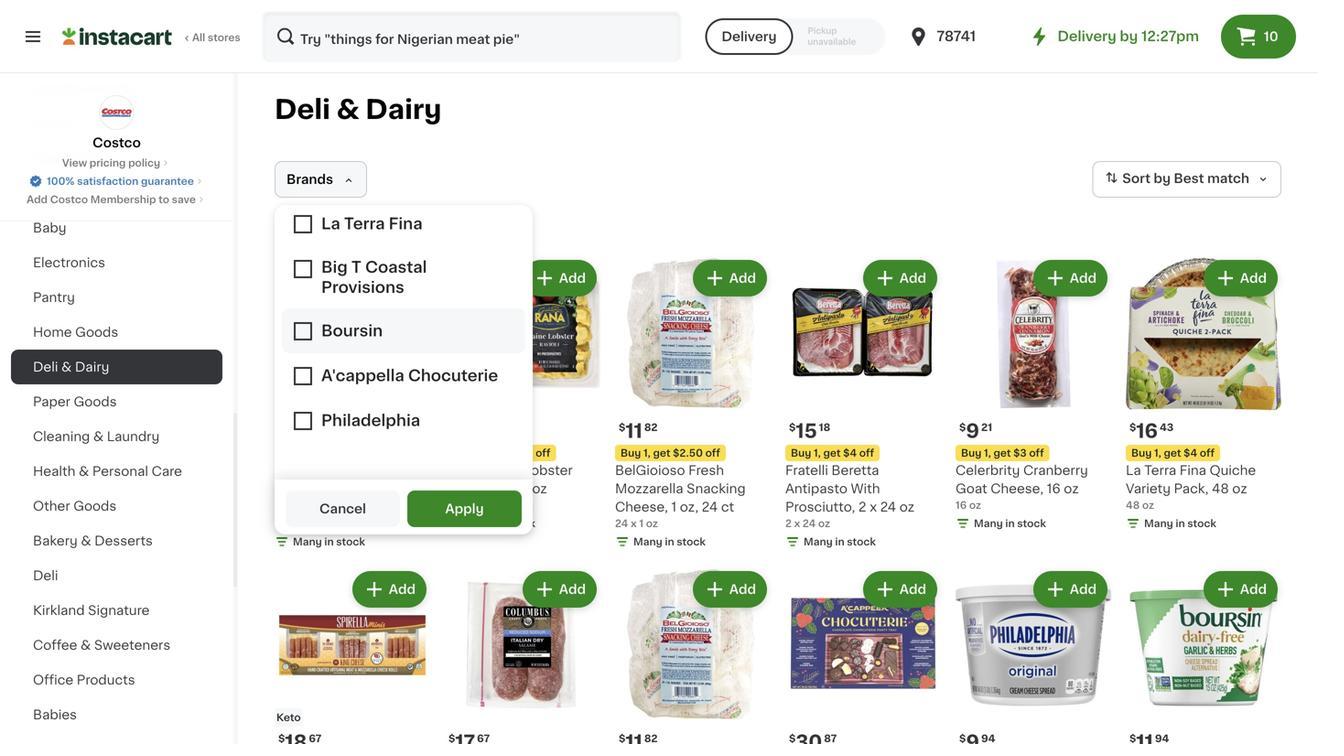 Task type: describe. For each thing, give the bounding box(es) containing it.
24 left ct
[[702, 501, 718, 514]]

oz inside belgioioso fresh mozzarella snacking cheese, 1 oz, 24 ct 24 x 1 oz
[[646, 519, 658, 529]]

lobster
[[523, 464, 573, 477]]

24 right 'prosciutto,'
[[880, 501, 897, 514]]

deli link
[[11, 559, 222, 593]]

home
[[33, 326, 72, 339]]

stock for 16
[[1188, 519, 1217, 529]]

off for 9
[[1029, 448, 1044, 458]]

& for snacks & candy link
[[82, 82, 93, 95]]

cheese, inside belgioioso fresh mozzarella snacking cheese, 1 oz, 24 ct 24 x 1 oz
[[615, 501, 668, 514]]

1 horizontal spatial deli & dairy
[[275, 97, 442, 123]]

product group containing 16
[[1126, 256, 1282, 535]]

$ 9 21
[[960, 422, 993, 441]]

1 94 from the left
[[981, 734, 996, 744]]

get for 11
[[653, 448, 671, 458]]

snacks & candy
[[33, 82, 139, 95]]

1, for 15
[[814, 448, 821, 458]]

babies link
[[11, 698, 222, 732]]

save
[[172, 195, 196, 205]]

in down rana maine lobster ravioli, 2 x 13 oz 2 x 13 oz
[[495, 519, 504, 529]]

add costco membership to save
[[27, 195, 196, 205]]

off for 16
[[1200, 448, 1215, 458]]

membership
[[90, 195, 156, 205]]

cancel
[[320, 503, 366, 515]]

laundry
[[107, 430, 160, 443]]

household
[[33, 152, 103, 165]]

pantry link
[[11, 280, 222, 315]]

frozen link
[[11, 106, 222, 141]]

& for cleaning & laundry link at the bottom left
[[93, 430, 104, 443]]

buy 1, get $4 off for 15
[[791, 448, 874, 458]]

100% satisfaction guarantee button
[[28, 170, 205, 189]]

in for 11
[[665, 537, 674, 547]]

1 vertical spatial deli
[[33, 361, 58, 374]]

oz down the goat
[[969, 500, 982, 510]]

stock down rana maine lobster ravioli, 2 x 13 oz 2 x 13 oz
[[507, 519, 535, 529]]

coffee
[[33, 639, 77, 652]]

service type group
[[705, 18, 886, 55]]

0 horizontal spatial 48
[[1126, 500, 1140, 510]]

& for deli & dairy link on the left of the page
[[61, 361, 72, 374]]

add inside add costco membership to save link
[[27, 195, 48, 205]]

1 off from the left
[[536, 448, 551, 458]]

$ inside $ 15 18
[[789, 423, 796, 433]]

guarantee
[[141, 176, 194, 186]]

cleaning
[[33, 430, 90, 443]]

costco inside add costco membership to save link
[[50, 195, 88, 205]]

100%
[[47, 176, 75, 186]]

$4 for 15
[[843, 448, 857, 458]]

1, for 9
[[984, 448, 991, 458]]

2 down sodium
[[397, 483, 405, 495]]

many in stock down cancel
[[293, 537, 365, 547]]

delivery for delivery
[[722, 30, 777, 43]]

antipasto
[[786, 483, 848, 495]]

bakery & desserts link
[[11, 524, 222, 559]]

delivery for delivery by 12:27pm
[[1058, 30, 1117, 43]]

$ inside $ 16 43
[[1130, 423, 1137, 433]]

sodium
[[374, 464, 422, 477]]

oz down 'prosciutto,'
[[818, 519, 831, 529]]

electronics link
[[11, 245, 222, 280]]

0 vertical spatial costco
[[93, 136, 141, 149]]

$ 11 82
[[619, 422, 658, 441]]

& for coffee & sweeteners link
[[81, 639, 91, 652]]

oz down lobster
[[532, 483, 547, 495]]

to
[[159, 195, 169, 205]]

$4.20
[[503, 448, 533, 458]]

brands button
[[275, 161, 367, 198]]

columbus
[[275, 464, 341, 477]]

rana maine lobster ravioli, 2 x 13 oz 2 x 13 oz
[[445, 464, 573, 510]]

buy for 9
[[961, 448, 982, 458]]

ct
[[721, 501, 734, 514]]

coffee & sweeteners
[[33, 639, 170, 652]]

view
[[62, 158, 87, 168]]

goat
[[956, 483, 988, 495]]

$4 for 16
[[1184, 448, 1198, 458]]

sort
[[1123, 172, 1151, 185]]

many for 16
[[1145, 519, 1174, 529]]

& for health & personal care link
[[79, 465, 89, 478]]

la
[[1126, 464, 1141, 477]]

mozzarella
[[615, 483, 684, 495]]

stores
[[208, 33, 240, 43]]

get for 15
[[824, 448, 841, 458]]

product group containing 17
[[275, 256, 430, 553]]

buy 1, get $4 off for 16
[[1132, 448, 1215, 458]]

product group containing 11
[[615, 256, 771, 553]]

43
[[1160, 423, 1174, 433]]

x down ravioli,
[[454, 500, 460, 510]]

bakery & desserts
[[33, 535, 153, 548]]

celerbrity cranberry goat cheese, 16 oz 16 oz
[[956, 464, 1088, 510]]

get for 9
[[994, 448, 1011, 458]]

pricing
[[89, 158, 126, 168]]

many down cancel
[[293, 537, 322, 547]]

$ 16 43
[[1130, 422, 1174, 441]]

0 horizontal spatial 13
[[462, 500, 473, 510]]

1, for 11
[[644, 448, 651, 458]]

many in stock for 9
[[974, 519, 1046, 529]]

2 vertical spatial deli
[[33, 570, 58, 582]]

italian
[[275, 483, 313, 495]]

82 inside $ 11 82
[[644, 423, 658, 433]]

get for 16
[[1164, 448, 1182, 458]]

Best match Sort by field
[[1093, 161, 1282, 198]]

10
[[1264, 30, 1279, 43]]

1 buy from the left
[[450, 448, 471, 458]]

satisfaction
[[77, 176, 139, 186]]

many in stock down rana maine lobster ravioli, 2 x 13 oz 2 x 13 oz
[[463, 519, 535, 529]]

care
[[152, 465, 182, 478]]

$ 15 18
[[789, 422, 831, 441]]

best match
[[1174, 172, 1250, 185]]

oz down cranberry
[[1064, 483, 1079, 495]]

x down italian
[[283, 519, 290, 529]]

ravioli,
[[445, 483, 490, 495]]

candy
[[96, 82, 139, 95]]

paper goods link
[[11, 385, 222, 419]]

products
[[77, 674, 135, 687]]

other
[[33, 500, 70, 513]]

bakery
[[33, 535, 78, 548]]

1 horizontal spatial dairy
[[366, 97, 442, 123]]

brands
[[287, 173, 333, 186]]

paper goods
[[33, 396, 117, 408]]

coffee & sweeteners link
[[11, 628, 222, 663]]

buy 1, get $3 off
[[961, 448, 1044, 458]]

goods for paper goods
[[74, 396, 117, 408]]

buy 1, get $2.50 off
[[621, 448, 720, 458]]

2 down italian
[[275, 519, 281, 529]]

78741
[[937, 30, 976, 43]]

$ inside $ 9 21
[[960, 423, 966, 433]]

pantry
[[33, 291, 75, 304]]

stock down cancel button
[[336, 537, 365, 547]]

buy for 16
[[1132, 448, 1152, 458]]

best
[[1174, 172, 1205, 185]]

many in stock for 11
[[634, 537, 706, 547]]

cleaning & laundry
[[33, 430, 160, 443]]

pets link
[[11, 176, 222, 211]]

x down 'prosciutto,'
[[794, 519, 800, 529]]



Task type: locate. For each thing, give the bounding box(es) containing it.
cheese, inside celerbrity cranberry goat cheese, 16 oz 16 oz
[[991, 483, 1044, 495]]

2 off from the left
[[706, 448, 720, 458]]

many in stock down pack,
[[1145, 519, 1217, 529]]

many for 9
[[974, 519, 1003, 529]]

1 horizontal spatial buy 1, get $4 off
[[1132, 448, 1215, 458]]

0 vertical spatial 82
[[644, 423, 658, 433]]

& for bakery & desserts link
[[81, 535, 91, 548]]

3 buy from the left
[[791, 448, 811, 458]]

fratelli beretta antipasto with prosciutto, 2 x 24 oz 2 x 24 oz
[[786, 464, 915, 529]]

paper
[[33, 396, 70, 408]]

get up "terra"
[[1164, 448, 1182, 458]]

delivery
[[1058, 30, 1117, 43], [722, 30, 777, 43]]

office products
[[33, 674, 135, 687]]

many in stock for 16
[[1145, 519, 1217, 529]]

x down mozzarella
[[631, 519, 637, 529]]

by inside field
[[1154, 172, 1171, 185]]

cheese,
[[991, 483, 1044, 495], [615, 501, 668, 514]]

1 horizontal spatial cheese,
[[991, 483, 1044, 495]]

24 down mozzarella
[[615, 519, 628, 529]]

0 vertical spatial deli & dairy
[[275, 97, 442, 123]]

1 horizontal spatial $4
[[1184, 448, 1198, 458]]

2 94 from the left
[[1155, 734, 1169, 744]]

$ inside $ 11 82
[[619, 423, 626, 433]]

10 button
[[1221, 15, 1296, 59]]

oz down ravioli,
[[476, 500, 488, 510]]

by for delivery
[[1120, 30, 1138, 43]]

fratelli
[[786, 464, 828, 477]]

off for 15
[[860, 448, 874, 458]]

costco down 100%
[[50, 195, 88, 205]]

None search field
[[262, 11, 682, 62]]

belgioioso
[[615, 464, 685, 477]]

1 horizontal spatial 94
[[1155, 734, 1169, 744]]

& left laundry
[[93, 430, 104, 443]]

0 horizontal spatial dairy
[[75, 361, 109, 374]]

many down 'prosciutto,'
[[804, 537, 833, 547]]

1 vertical spatial by
[[1154, 172, 1171, 185]]

oz right 'prosciutto,'
[[900, 501, 915, 514]]

3 1, from the left
[[814, 448, 821, 458]]

Search field
[[264, 13, 680, 60]]

5 off from the left
[[1200, 448, 1215, 458]]

0 vertical spatial by
[[1120, 30, 1138, 43]]

cleaning & laundry link
[[11, 419, 222, 454]]

1 $4 from the left
[[843, 448, 857, 458]]

get down 18
[[824, 448, 841, 458]]

delivery by 12:27pm link
[[1029, 26, 1199, 48]]

78741 button
[[908, 11, 1018, 62]]

2 vertical spatial goods
[[73, 500, 117, 513]]

stock down pack,
[[1188, 519, 1217, 529]]

5 buy from the left
[[1132, 448, 1152, 458]]

electronics
[[33, 256, 105, 269]]

many in stock down 'prosciutto,'
[[804, 537, 876, 547]]

off up lobster
[[536, 448, 551, 458]]

delivery inside 'link'
[[1058, 30, 1117, 43]]

delivery inside button
[[722, 30, 777, 43]]

stock for 11
[[677, 537, 706, 547]]

& up brands dropdown button
[[337, 97, 359, 123]]

variety
[[1126, 483, 1171, 495]]

1 vertical spatial goods
[[74, 396, 117, 408]]

desserts
[[94, 535, 153, 548]]

15
[[796, 422, 817, 441]]

la terra fina quiche variety pack, 48 oz 48 oz
[[1126, 464, 1256, 510]]

deli
[[275, 97, 330, 123], [33, 361, 58, 374], [33, 570, 58, 582]]

1, up belgioioso
[[644, 448, 651, 458]]

by for sort
[[1154, 172, 1171, 185]]

stock
[[507, 519, 535, 529], [1017, 519, 1046, 529], [1188, 519, 1217, 529], [336, 537, 365, 547], [677, 537, 706, 547], [847, 537, 876, 547]]

many down the variety
[[1145, 519, 1174, 529]]

0 horizontal spatial buy 1, get $4 off
[[791, 448, 874, 458]]

deli & dairy link
[[11, 350, 222, 385]]

deli & dairy up brands dropdown button
[[275, 97, 442, 123]]

4 1, from the left
[[984, 448, 991, 458]]

product group containing 15
[[786, 256, 941, 553]]

add costco membership to save link
[[27, 192, 207, 207]]

1 vertical spatial dairy
[[75, 361, 109, 374]]

oz down mozzarella
[[646, 519, 658, 529]]

health
[[33, 465, 76, 478]]

2 down ravioli,
[[445, 500, 451, 510]]

product group containing 9
[[956, 256, 1112, 535]]

12:27pm
[[1142, 30, 1199, 43]]

4 off from the left
[[1029, 448, 1044, 458]]

1 down mozzarella
[[639, 519, 644, 529]]

home goods
[[33, 326, 118, 339]]

1, up fratelli
[[814, 448, 821, 458]]

0 vertical spatial 48
[[1212, 483, 1229, 495]]

in for 9
[[1006, 519, 1015, 529]]

9
[[966, 422, 980, 441]]

buy up rana
[[450, 448, 471, 458]]

cheese, down celerbrity in the bottom right of the page
[[991, 483, 1044, 495]]

5 1, from the left
[[1155, 448, 1162, 458]]

goods inside home goods link
[[75, 326, 118, 339]]

goods inside other goods link
[[73, 500, 117, 513]]

in down 'prosciutto,'
[[835, 537, 845, 547]]

1 horizontal spatial delivery
[[1058, 30, 1117, 43]]

0 horizontal spatial 94
[[981, 734, 996, 744]]

$4 up the fina
[[1184, 448, 1198, 458]]

1 1, from the left
[[473, 448, 481, 458]]

goods inside the paper goods link
[[74, 396, 117, 408]]

buy up la
[[1132, 448, 1152, 458]]

0 vertical spatial goods
[[75, 326, 118, 339]]

deli down bakery
[[33, 570, 58, 582]]

48
[[1212, 483, 1229, 495], [1126, 500, 1140, 510]]

off right $3
[[1029, 448, 1044, 458]]

many for 15
[[804, 537, 833, 547]]

goods for home goods
[[75, 326, 118, 339]]

maine
[[481, 464, 520, 477]]

2 82 from the top
[[644, 734, 658, 744]]

deli up paper
[[33, 361, 58, 374]]

in for 15
[[835, 537, 845, 547]]

100% satisfaction guarantee
[[47, 176, 194, 186]]

oz down quiche
[[1233, 483, 1248, 495]]

by left 12:27pm
[[1120, 30, 1138, 43]]

many down apply
[[463, 519, 492, 529]]

3 off from the left
[[860, 448, 874, 458]]

with
[[851, 483, 880, 495]]

87
[[824, 734, 837, 744]]

stock for 15
[[847, 537, 876, 547]]

1, up rana
[[473, 448, 481, 458]]

x
[[408, 483, 415, 495], [505, 483, 512, 495], [454, 500, 460, 510], [870, 501, 877, 514], [283, 519, 290, 529], [631, 519, 637, 529], [794, 519, 800, 529]]

goods for other goods
[[73, 500, 117, 513]]

0 horizontal spatial 1
[[639, 519, 644, 529]]

17 67
[[285, 422, 320, 441]]

1, up celerbrity in the bottom right of the page
[[984, 448, 991, 458]]

snacking
[[687, 483, 746, 495]]

1 vertical spatial 1
[[639, 519, 644, 529]]

&
[[82, 82, 93, 95], [337, 97, 359, 123], [61, 361, 72, 374], [93, 430, 104, 443], [79, 465, 89, 478], [81, 535, 91, 548], [81, 639, 91, 652]]

1 82 from the top
[[644, 423, 658, 433]]

1 vertical spatial 48
[[1126, 500, 1140, 510]]

buy down 9
[[961, 448, 982, 458]]

2 buy from the left
[[621, 448, 641, 458]]

& right bakery
[[81, 535, 91, 548]]

1 vertical spatial deli & dairy
[[33, 361, 109, 374]]

fina
[[1180, 464, 1207, 477]]

get up belgioioso
[[653, 448, 671, 458]]

0 horizontal spatial delivery
[[722, 30, 777, 43]]

17
[[285, 422, 305, 441]]

dairy
[[366, 97, 442, 123], [75, 361, 109, 374]]

deli & dairy
[[275, 97, 442, 123], [33, 361, 109, 374]]

signature
[[88, 604, 150, 617]]

goods up deli & dairy link on the left of the page
[[75, 326, 118, 339]]

dry
[[317, 483, 340, 495]]

celerbrity
[[956, 464, 1020, 477]]

0 vertical spatial 13
[[515, 483, 529, 495]]

baby
[[33, 222, 66, 234]]

by inside 'link'
[[1120, 30, 1138, 43]]

goods up bakery & desserts
[[73, 500, 117, 513]]

health & personal care
[[33, 465, 182, 478]]

in down pack,
[[1176, 519, 1185, 529]]

stock for 9
[[1017, 519, 1046, 529]]

5 get from the left
[[1164, 448, 1182, 458]]

columbus low sodium italian dry salame, 2 x 16 oz 2 x 16 oz
[[275, 464, 422, 529]]

get left $3
[[994, 448, 1011, 458]]

cranberry
[[1024, 464, 1088, 477]]

0 vertical spatial 1
[[671, 501, 677, 514]]

1 horizontal spatial 1
[[671, 501, 677, 514]]

2 get from the left
[[653, 448, 671, 458]]

x inside belgioioso fresh mozzarella snacking cheese, 1 oz, 24 ct 24 x 1 oz
[[631, 519, 637, 529]]

1, for 16
[[1155, 448, 1162, 458]]

1 buy 1, get $4 off from the left
[[791, 448, 874, 458]]

in for 16
[[1176, 519, 1185, 529]]

1 vertical spatial 13
[[462, 500, 473, 510]]

many in stock down "oz,"
[[634, 537, 706, 547]]

pack,
[[1174, 483, 1209, 495]]

2 down 'prosciutto,'
[[786, 519, 792, 529]]

kirkland
[[33, 604, 85, 617]]

buy down 11
[[621, 448, 641, 458]]

2 buy 1, get $4 off from the left
[[1132, 448, 1215, 458]]

other goods link
[[11, 489, 222, 524]]

baby link
[[11, 211, 222, 245]]

deli & dairy up paper goods
[[33, 361, 109, 374]]

terra
[[1145, 464, 1177, 477]]

view pricing policy link
[[62, 156, 171, 170]]

4 buy from the left
[[961, 448, 982, 458]]

health & personal care link
[[11, 454, 222, 489]]

18
[[819, 423, 831, 433]]

off up beretta
[[860, 448, 874, 458]]

& right coffee
[[81, 639, 91, 652]]

goods up cleaning & laundry
[[74, 396, 117, 408]]

x down "maine"
[[505, 483, 512, 495]]

buy for 15
[[791, 448, 811, 458]]

product group
[[275, 256, 430, 553], [445, 256, 601, 535], [615, 256, 771, 553], [786, 256, 941, 553], [956, 256, 1112, 535], [1126, 256, 1282, 535], [275, 568, 430, 744], [445, 568, 601, 744], [615, 568, 771, 744], [786, 568, 941, 744], [956, 568, 1112, 744], [1126, 568, 1282, 744]]

many down the goat
[[974, 519, 1003, 529]]

many down mozzarella
[[634, 537, 663, 547]]

cheese, down mozzarella
[[615, 501, 668, 514]]

off up the fina
[[1200, 448, 1215, 458]]

in down belgioioso fresh mozzarella snacking cheese, 1 oz, 24 ct 24 x 1 oz
[[665, 537, 674, 547]]

deli up the brands
[[275, 97, 330, 123]]

policy
[[128, 158, 160, 168]]

x down with
[[870, 501, 877, 514]]

67 inside 17 67
[[307, 423, 320, 433]]

24
[[702, 501, 718, 514], [880, 501, 897, 514], [615, 519, 628, 529], [803, 519, 816, 529]]

stock down celerbrity cranberry goat cheese, 16 oz 16 oz
[[1017, 519, 1046, 529]]

stock down fratelli beretta antipasto with prosciutto, 2 x 24 oz 2 x 24 oz on the bottom right of page
[[847, 537, 876, 547]]

1 horizontal spatial by
[[1154, 172, 1171, 185]]

off up fresh
[[706, 448, 720, 458]]

costco logo image
[[99, 95, 134, 130]]

0 vertical spatial deli
[[275, 97, 330, 123]]

2 $4 from the left
[[1184, 448, 1198, 458]]

all
[[192, 33, 205, 43]]

21
[[981, 423, 993, 433]]

& right health
[[79, 465, 89, 478]]

low
[[344, 464, 370, 477]]

beretta
[[832, 464, 879, 477]]

1 vertical spatial cheese,
[[615, 501, 668, 514]]

buy 1, get $4.20 off
[[450, 448, 551, 458]]

1 left "oz,"
[[671, 501, 677, 514]]

costco up view pricing policy link
[[93, 136, 141, 149]]

off for 11
[[706, 448, 720, 458]]

many in stock down celerbrity cranberry goat cheese, 16 oz 16 oz
[[974, 519, 1046, 529]]

2
[[397, 483, 405, 495], [494, 483, 502, 495], [445, 500, 451, 510], [859, 501, 867, 514], [275, 519, 281, 529], [786, 519, 792, 529]]

oz down the variety
[[1143, 500, 1155, 510]]

get
[[483, 448, 500, 458], [653, 448, 671, 458], [824, 448, 841, 458], [994, 448, 1011, 458], [1164, 448, 1182, 458]]

home goods link
[[11, 315, 222, 350]]

oz down italian
[[292, 501, 307, 514]]

delivery by 12:27pm
[[1058, 30, 1199, 43]]

cancel button
[[286, 491, 400, 527]]

$2.50
[[673, 448, 703, 458]]

dairy inside deli & dairy link
[[75, 361, 109, 374]]

& up paper goods
[[61, 361, 72, 374]]

2 1, from the left
[[644, 448, 651, 458]]

2 down with
[[859, 501, 867, 514]]

0 vertical spatial cheese,
[[991, 483, 1044, 495]]

match
[[1208, 172, 1250, 185]]

office products link
[[11, 663, 222, 698]]

in down cancel
[[324, 537, 334, 547]]

by
[[1120, 30, 1138, 43], [1154, 172, 1171, 185]]

x down sodium
[[408, 483, 415, 495]]

1 get from the left
[[483, 448, 500, 458]]

1 vertical spatial costco
[[50, 195, 88, 205]]

48 down quiche
[[1212, 483, 1229, 495]]

16
[[1137, 422, 1158, 441], [1047, 483, 1061, 495], [956, 500, 967, 510], [275, 501, 289, 514], [292, 519, 303, 529]]

apply
[[445, 503, 484, 515]]

3 get from the left
[[824, 448, 841, 458]]

& left candy
[[82, 82, 93, 95]]

snacks
[[33, 82, 79, 95]]

$4 up beretta
[[843, 448, 857, 458]]

0 horizontal spatial costco
[[50, 195, 88, 205]]

stock down "oz,"
[[677, 537, 706, 547]]

0 vertical spatial dairy
[[366, 97, 442, 123]]

many in stock for 15
[[804, 537, 876, 547]]

0 horizontal spatial $4
[[843, 448, 857, 458]]

instacart logo image
[[62, 26, 172, 48]]

0 horizontal spatial deli & dairy
[[33, 361, 109, 374]]

2 down "maine"
[[494, 483, 502, 495]]

delivery button
[[705, 18, 793, 55]]

1 horizontal spatial 13
[[515, 483, 529, 495]]

1 vertical spatial 82
[[644, 734, 658, 744]]

apply button
[[407, 491, 522, 527]]

many for 11
[[634, 537, 663, 547]]

get up "maine"
[[483, 448, 500, 458]]

0 horizontal spatial cheese,
[[615, 501, 668, 514]]

0 horizontal spatial by
[[1120, 30, 1138, 43]]

oz down dry
[[306, 519, 318, 529]]

1 horizontal spatial costco
[[93, 136, 141, 149]]

oz
[[532, 483, 547, 495], [1064, 483, 1079, 495], [1233, 483, 1248, 495], [476, 500, 488, 510], [969, 500, 982, 510], [1143, 500, 1155, 510], [292, 501, 307, 514], [900, 501, 915, 514], [306, 519, 318, 529], [646, 519, 658, 529], [818, 519, 831, 529]]

buy 1, get $4 off down 18
[[791, 448, 874, 458]]

$16.38 element
[[445, 419, 601, 443]]

buy for 11
[[621, 448, 641, 458]]

13 down "maine"
[[515, 483, 529, 495]]

13 down ravioli,
[[462, 500, 473, 510]]

4 get from the left
[[994, 448, 1011, 458]]

24 down 'prosciutto,'
[[803, 519, 816, 529]]

1 horizontal spatial 48
[[1212, 483, 1229, 495]]

by right sort
[[1154, 172, 1171, 185]]

buy up fratelli
[[791, 448, 811, 458]]

48 down the variety
[[1126, 500, 1140, 510]]

in down celerbrity cranberry goat cheese, 16 oz 16 oz
[[1006, 519, 1015, 529]]

quiche
[[1210, 464, 1256, 477]]

sweeteners
[[94, 639, 170, 652]]

$
[[619, 423, 626, 433], [789, 423, 796, 433], [960, 423, 966, 433], [1130, 423, 1137, 433], [278, 734, 285, 744], [449, 734, 455, 744], [619, 734, 626, 744], [789, 734, 796, 744], [960, 734, 966, 744], [1130, 734, 1137, 744]]



Task type: vqa. For each thing, say whether or not it's contained in the screenshot.
second 1, from left
yes



